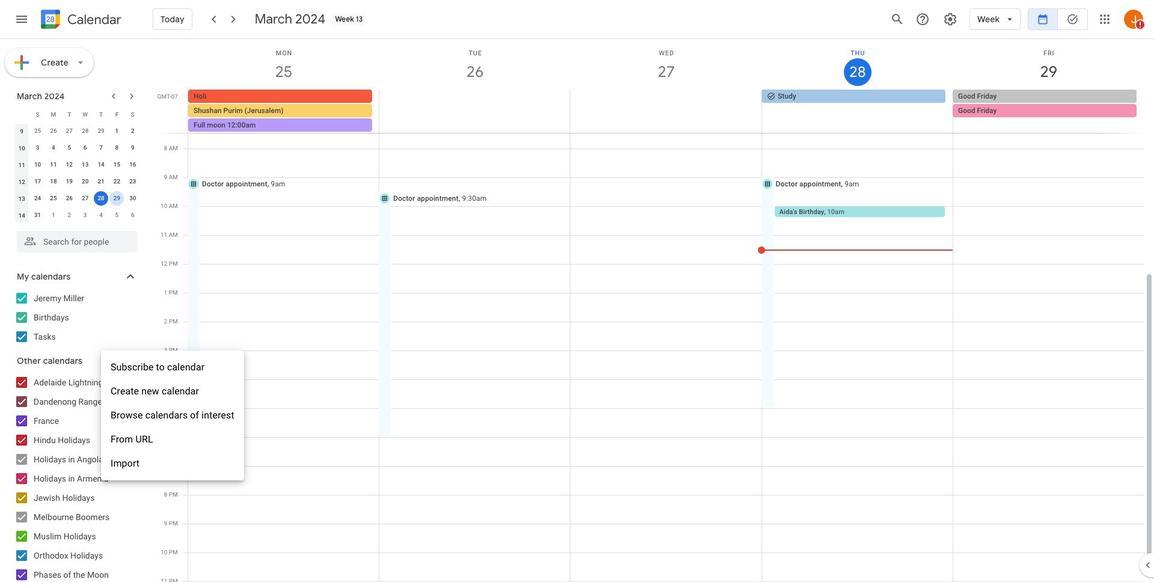 Task type: vqa. For each thing, say whether or not it's contained in the screenshot.
13 element
yes



Task type: locate. For each thing, give the bounding box(es) containing it.
april 5 element
[[110, 208, 124, 223]]

None search field
[[0, 226, 149, 253]]

grid
[[154, 39, 1155, 582]]

april 6 element
[[126, 208, 140, 223]]

7 element
[[94, 141, 108, 155]]

calendar element
[[38, 7, 121, 34]]

25 element
[[46, 191, 61, 206]]

heading
[[65, 12, 121, 27]]

main drawer image
[[14, 12, 29, 26]]

21 element
[[94, 174, 108, 189]]

add other calendars image
[[105, 354, 117, 366]]

settings menu image
[[944, 12, 958, 26]]

10 element
[[30, 158, 45, 172]]

april 4 element
[[94, 208, 108, 223]]

add calendars. menu
[[101, 351, 244, 481]]

17 element
[[30, 174, 45, 189]]

3 element
[[30, 141, 45, 155]]

column header inside march 2024 grid
[[14, 106, 30, 123]]

1 element
[[110, 124, 124, 138]]

row
[[183, 90, 1155, 133], [14, 106, 141, 123], [14, 123, 141, 140], [14, 140, 141, 156], [14, 156, 141, 173], [14, 173, 141, 190], [14, 190, 141, 207], [14, 207, 141, 224]]

28, today element
[[94, 191, 108, 206]]

16 element
[[126, 158, 140, 172]]

18 element
[[46, 174, 61, 189]]

19 element
[[62, 174, 77, 189]]

row group
[[14, 123, 141, 224]]

february 28 element
[[78, 124, 92, 138]]

4 element
[[46, 141, 61, 155]]

column header
[[14, 106, 30, 123]]

9 element
[[126, 141, 140, 155]]

6 element
[[78, 141, 92, 155]]

heading inside calendar element
[[65, 12, 121, 27]]

other calendars list
[[2, 373, 149, 582]]

cell
[[188, 90, 380, 133], [380, 90, 571, 133], [571, 90, 762, 133], [953, 90, 1145, 133], [93, 190, 109, 207], [109, 190, 125, 207]]

february 25 element
[[30, 124, 45, 138]]

26 element
[[62, 191, 77, 206]]

april 2 element
[[62, 208, 77, 223]]

11 element
[[46, 158, 61, 172]]



Task type: describe. For each thing, give the bounding box(es) containing it.
14 element
[[94, 158, 108, 172]]

24 element
[[30, 191, 45, 206]]

2 element
[[126, 124, 140, 138]]

23 element
[[126, 174, 140, 189]]

my calendars list
[[2, 289, 149, 346]]

february 26 element
[[46, 124, 61, 138]]

12 element
[[62, 158, 77, 172]]

8 element
[[110, 141, 124, 155]]

15 element
[[110, 158, 124, 172]]

27 element
[[78, 191, 92, 206]]

february 27 element
[[62, 124, 77, 138]]

31 element
[[30, 208, 45, 223]]

february 29 element
[[94, 124, 108, 138]]

april 3 element
[[78, 208, 92, 223]]

5 element
[[62, 141, 77, 155]]

30 element
[[126, 191, 140, 206]]

29 element
[[110, 191, 124, 206]]

row group inside march 2024 grid
[[14, 123, 141, 224]]

Search for people text field
[[24, 231, 130, 253]]

april 1 element
[[46, 208, 61, 223]]

20 element
[[78, 174, 92, 189]]

22 element
[[110, 174, 124, 189]]

march 2024 grid
[[11, 106, 141, 224]]

13 element
[[78, 158, 92, 172]]



